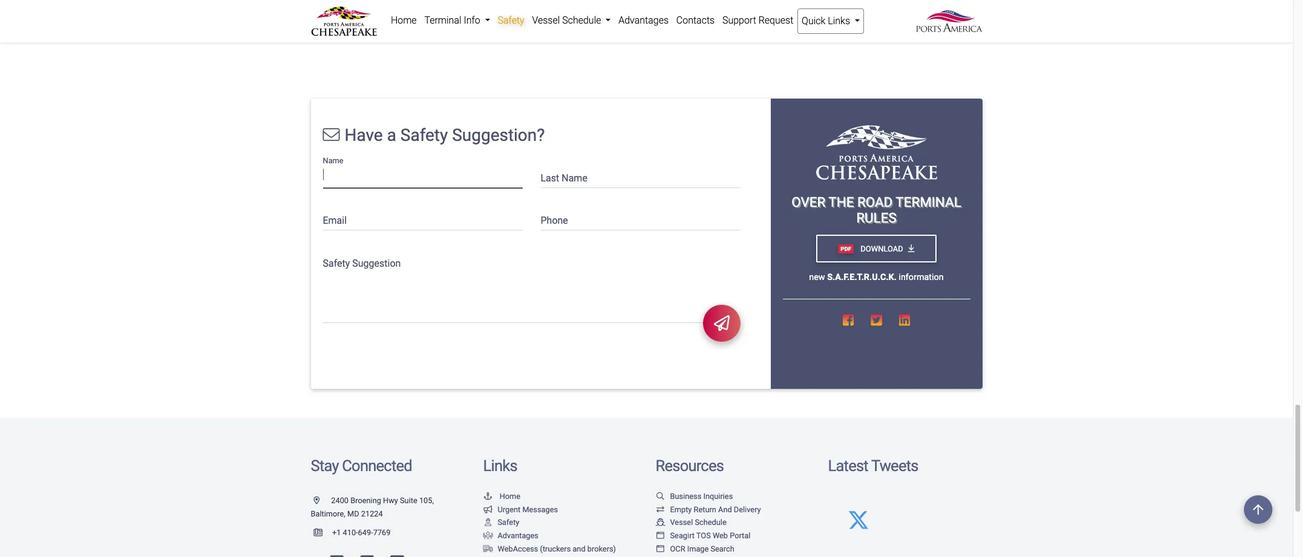 Task type: describe. For each thing, give the bounding box(es) containing it.
load
[[311, 27, 332, 38]]

quick
[[802, 15, 826, 27]]

request
[[759, 15, 794, 26]]

webaccess (truckers and brokers) link
[[483, 545, 616, 554]]

information
[[899, 272, 944, 283]]

649-
[[358, 529, 373, 538]]

1 vertical spatial vessel schedule
[[670, 518, 727, 527]]

safety left suggestion
[[323, 258, 350, 269]]

safety link for terminal info link
[[494, 8, 528, 33]]

go to top image
[[1244, 496, 1273, 524]]

1 horizontal spatial advantages
[[619, 15, 669, 26]]

terminal
[[425, 15, 462, 26]]

contacts link
[[673, 8, 719, 33]]

0 horizontal spatial name
[[323, 156, 344, 165]]

forklift
[[697, 12, 726, 24]]

search
[[711, 545, 735, 554]]

arrow to bottom image
[[908, 244, 915, 253]]

1 vertical spatial facebook square image
[[330, 555, 344, 557]]

web
[[713, 531, 728, 541]]

search image
[[656, 493, 666, 501]]

broening
[[351, 496, 381, 506]]

rules
[[857, 210, 897, 226]]

nmsa - longshore safety video #7 - forklift
[[541, 12, 726, 24]]

410-
[[343, 529, 358, 538]]

urgent messages link
[[483, 505, 558, 514]]

seagirt terminal image
[[816, 125, 937, 180]]

0 vertical spatial links
[[828, 15, 850, 27]]

ocr image search link
[[656, 545, 735, 554]]

1 vertical spatial home
[[500, 492, 521, 501]]

business inquiries link
[[656, 492, 733, 501]]

image
[[687, 545, 709, 554]]

Name text field
[[323, 165, 523, 188]]

s.a.f.e.t.r.u.c.k.
[[828, 272, 897, 283]]

a
[[387, 125, 396, 145]]

over the road terminal rules
[[792, 194, 962, 226]]

1 vertical spatial schedule
[[695, 518, 727, 527]]

business
[[670, 492, 702, 501]]

+1
[[332, 529, 341, 538]]

resources
[[656, 457, 724, 475]]

stay connected
[[311, 457, 412, 475]]

phone office image
[[314, 530, 332, 538]]

safety suggestion
[[323, 258, 401, 269]]

browser image for seagirt
[[656, 533, 666, 540]]

suite
[[400, 496, 417, 506]]

tweets
[[872, 457, 919, 475]]

safety link for urgent messages link
[[483, 518, 520, 527]]

ship image
[[656, 520, 666, 527]]

#6
[[448, 12, 459, 24]]

webaccess (truckers and brokers)
[[498, 545, 616, 554]]

1 - from the left
[[340, 12, 343, 24]]

anchor image
[[483, 493, 493, 501]]

1 vertical spatial twitter square image
[[360, 555, 374, 557]]

safety right the info
[[498, 15, 525, 26]]

map marker alt image
[[314, 498, 329, 505]]

stay
[[311, 457, 339, 475]]

2400
[[331, 496, 349, 506]]

1 vertical spatial vessel
[[670, 518, 693, 527]]

2 - from the left
[[462, 12, 465, 24]]

hand receiving image
[[483, 533, 493, 540]]

empty return and delivery link
[[656, 505, 761, 514]]

info
[[464, 15, 480, 26]]

3 - from the left
[[570, 12, 573, 24]]

ocr
[[670, 545, 686, 554]]

1 horizontal spatial advantages link
[[615, 8, 673, 33]]

0 horizontal spatial advantages link
[[483, 531, 539, 541]]

brokers)
[[588, 545, 616, 554]]

Safety Suggestion text field
[[323, 250, 741, 323]]

0 horizontal spatial vessel schedule
[[532, 15, 604, 26]]

nmsa - longshore safety video #6 - swinging load
[[311, 12, 506, 38]]

last
[[541, 172, 559, 184]]

0 horizontal spatial schedule
[[562, 15, 601, 26]]

quick links link
[[798, 8, 865, 34]]

webaccess
[[498, 545, 538, 554]]

baltimore,
[[311, 510, 346, 519]]

and
[[719, 505, 732, 514]]

nmsa for nmsa - longshore safety video #6 - swinging load
[[311, 12, 338, 24]]

empty
[[670, 505, 692, 514]]

terminal info
[[425, 15, 483, 26]]

over
[[792, 194, 826, 210]]

nmsa for nmsa - longshore safety video #7 - forklift
[[541, 12, 568, 24]]

1 horizontal spatial linkedin image
[[899, 314, 911, 327]]

and
[[573, 545, 586, 554]]

longshore for nmsa - longshore safety video #6 - swinging load
[[345, 12, 390, 24]]

1 vertical spatial advantages
[[498, 531, 539, 541]]

0 horizontal spatial vessel schedule link
[[528, 8, 615, 33]]

home link for urgent messages link
[[483, 492, 521, 501]]

terminal info link
[[421, 8, 494, 33]]

contacts
[[677, 15, 715, 26]]

the
[[829, 194, 854, 210]]

terminal
[[896, 194, 962, 210]]



Task type: locate. For each thing, give the bounding box(es) containing it.
have a safety suggestion?
[[345, 125, 545, 145]]

advantages link up webaccess
[[483, 531, 539, 541]]

twitter square image down 649-
[[360, 555, 374, 557]]

home up urgent
[[500, 492, 521, 501]]

browser image left ocr
[[656, 546, 666, 553]]

video left "#6" at the left of page
[[422, 12, 446, 24]]

bullhorn image
[[483, 507, 493, 514]]

swinging
[[467, 12, 506, 24]]

1 horizontal spatial vessel schedule
[[670, 518, 727, 527]]

1 vertical spatial linkedin image
[[391, 555, 404, 557]]

nmsa
[[311, 12, 338, 24], [541, 12, 568, 24]]

home link for terminal info link
[[387, 8, 421, 33]]

advantages link
[[615, 8, 673, 33], [483, 531, 539, 541]]

empty return and delivery
[[670, 505, 761, 514]]

0 vertical spatial name
[[323, 156, 344, 165]]

1 horizontal spatial links
[[828, 15, 850, 27]]

home left the terminal
[[391, 15, 417, 26]]

home
[[391, 15, 417, 26], [500, 492, 521, 501]]

+1 410-649-7769
[[332, 529, 391, 538]]

facebook square image
[[843, 314, 854, 327], [330, 555, 344, 557]]

4 - from the left
[[692, 12, 695, 24]]

hwy
[[383, 496, 398, 506]]

links right quick
[[828, 15, 850, 27]]

0 vertical spatial linkedin image
[[899, 314, 911, 327]]

have
[[345, 125, 383, 145]]

0 vertical spatial vessel
[[532, 15, 560, 26]]

2 browser image from the top
[[656, 546, 666, 553]]

0 horizontal spatial video
[[422, 12, 446, 24]]

suggestion?
[[452, 125, 545, 145]]

0 vertical spatial advantages link
[[615, 8, 673, 33]]

21224
[[361, 510, 383, 519]]

facebook square image down +1
[[330, 555, 344, 557]]

browser image for ocr
[[656, 546, 666, 553]]

browser image
[[656, 533, 666, 540], [656, 546, 666, 553]]

seagirt tos web portal link
[[656, 531, 751, 541]]

2 nmsa from the left
[[541, 12, 568, 24]]

delivery
[[734, 505, 761, 514]]

home link up urgent
[[483, 492, 521, 501]]

tos
[[697, 531, 711, 541]]

email
[[323, 215, 347, 226]]

quick links
[[802, 15, 853, 27]]

0 horizontal spatial advantages
[[498, 531, 539, 541]]

1 vertical spatial vessel schedule link
[[656, 518, 727, 527]]

business inquiries
[[670, 492, 733, 501]]

advantages link left #7
[[615, 8, 673, 33]]

2400 broening hwy suite 105, baltimore, md 21224 link
[[311, 496, 434, 519]]

0 horizontal spatial links
[[483, 457, 517, 475]]

messages
[[523, 505, 558, 514]]

urgent messages
[[498, 505, 558, 514]]

name up email
[[323, 156, 344, 165]]

twitter square image down new s.a.f.e.t.r.u.c.k. information
[[871, 314, 882, 327]]

0 vertical spatial safety link
[[494, 8, 528, 33]]

1 horizontal spatial vessel schedule link
[[656, 518, 727, 527]]

Last Name text field
[[541, 165, 741, 188]]

video left #7
[[652, 12, 676, 24]]

support
[[723, 15, 757, 26]]

1 horizontal spatial name
[[562, 172, 588, 184]]

0 vertical spatial vessel schedule
[[532, 15, 604, 26]]

support request
[[723, 15, 794, 26]]

connected
[[342, 457, 412, 475]]

video inside nmsa - longshore safety video #6 - swinging load
[[422, 12, 446, 24]]

vessel
[[532, 15, 560, 26], [670, 518, 693, 527]]

0 horizontal spatial facebook square image
[[330, 555, 344, 557]]

0 vertical spatial home link
[[387, 8, 421, 33]]

safety link down urgent
[[483, 518, 520, 527]]

md
[[347, 510, 359, 519]]

download
[[859, 244, 904, 253]]

nmsa inside nmsa - longshore safety video #6 - swinging load
[[311, 12, 338, 24]]

105,
[[419, 496, 434, 506]]

video
[[422, 12, 446, 24], [652, 12, 676, 24]]

0 horizontal spatial nmsa
[[311, 12, 338, 24]]

1 horizontal spatial schedule
[[695, 518, 727, 527]]

video for #7
[[652, 12, 676, 24]]

1 horizontal spatial video
[[652, 12, 676, 24]]

new s.a.f.e.t.r.u.c.k. information
[[809, 272, 944, 283]]

name right last
[[562, 172, 588, 184]]

1 horizontal spatial home
[[500, 492, 521, 501]]

-
[[340, 12, 343, 24], [462, 12, 465, 24], [570, 12, 573, 24], [692, 12, 695, 24]]

inquiries
[[704, 492, 733, 501]]

browser image inside 'seagirt tos web portal' link
[[656, 533, 666, 540]]

safety left #7
[[623, 12, 649, 24]]

linkedin image
[[899, 314, 911, 327], [391, 555, 404, 557]]

suggestion
[[352, 258, 401, 269]]

name
[[323, 156, 344, 165], [562, 172, 588, 184]]

#7
[[678, 12, 690, 24]]

1 vertical spatial name
[[562, 172, 588, 184]]

links
[[828, 15, 850, 27], [483, 457, 517, 475]]

new
[[809, 272, 825, 283]]

safety down urgent
[[498, 518, 520, 527]]

0 horizontal spatial home
[[391, 15, 417, 26]]

vessel down empty
[[670, 518, 693, 527]]

1 vertical spatial advantages link
[[483, 531, 539, 541]]

browser image inside ocr image search link
[[656, 546, 666, 553]]

linkedin image down 7769
[[391, 555, 404, 557]]

0 vertical spatial browser image
[[656, 533, 666, 540]]

1 vertical spatial browser image
[[656, 546, 666, 553]]

latest tweets
[[828, 457, 919, 475]]

twitter square image
[[871, 314, 882, 327], [360, 555, 374, 557]]

urgent
[[498, 505, 521, 514]]

safety left the terminal
[[393, 12, 419, 24]]

safety link right the info
[[494, 8, 528, 33]]

1 horizontal spatial twitter square image
[[871, 314, 882, 327]]

home link
[[387, 8, 421, 33], [483, 492, 521, 501]]

links up anchor image
[[483, 457, 517, 475]]

0 vertical spatial advantages
[[619, 15, 669, 26]]

1 horizontal spatial vessel
[[670, 518, 693, 527]]

safety right "a"
[[401, 125, 448, 145]]

1 vertical spatial safety link
[[483, 518, 520, 527]]

video for #6
[[422, 12, 446, 24]]

1 horizontal spatial longshore
[[575, 12, 620, 24]]

1 browser image from the top
[[656, 533, 666, 540]]

last name
[[541, 172, 588, 184]]

portal
[[730, 531, 751, 541]]

0 vertical spatial twitter square image
[[871, 314, 882, 327]]

exchange image
[[656, 507, 666, 514]]

pdf
[[841, 245, 852, 252]]

road
[[858, 194, 893, 210]]

0 horizontal spatial home link
[[387, 8, 421, 33]]

Email text field
[[323, 207, 523, 231]]

7769
[[373, 529, 391, 538]]

vessel schedule
[[532, 15, 604, 26], [670, 518, 727, 527]]

2 video from the left
[[652, 12, 676, 24]]

1 nmsa from the left
[[311, 12, 338, 24]]

1 horizontal spatial facebook square image
[[843, 314, 854, 327]]

0 vertical spatial schedule
[[562, 15, 601, 26]]

schedule
[[562, 15, 601, 26], [695, 518, 727, 527]]

ocr image search
[[670, 545, 735, 554]]

1 horizontal spatial home link
[[483, 492, 521, 501]]

+1 410-649-7769 link
[[311, 529, 391, 538]]

0 horizontal spatial vessel
[[532, 15, 560, 26]]

advantages up webaccess
[[498, 531, 539, 541]]

2400 broening hwy suite 105, baltimore, md 21224
[[311, 496, 434, 519]]

1 longshore from the left
[[345, 12, 390, 24]]

longshore inside nmsa - longshore safety video #6 - swinging load
[[345, 12, 390, 24]]

2 longshore from the left
[[575, 12, 620, 24]]

longshore
[[345, 12, 390, 24], [575, 12, 620, 24]]

0 vertical spatial home
[[391, 15, 417, 26]]

home link left the terminal
[[387, 8, 421, 33]]

latest
[[828, 457, 869, 475]]

0 horizontal spatial linkedin image
[[391, 555, 404, 557]]

browser image down ship icon in the bottom right of the page
[[656, 533, 666, 540]]

0 horizontal spatial longshore
[[345, 12, 390, 24]]

safety inside nmsa - longshore safety video #6 - swinging load
[[393, 12, 419, 24]]

(truckers
[[540, 545, 571, 554]]

seagirt tos web portal
[[670, 531, 751, 541]]

safety link
[[494, 8, 528, 33], [483, 518, 520, 527]]

1 vertical spatial links
[[483, 457, 517, 475]]

advantages
[[619, 15, 669, 26], [498, 531, 539, 541]]

vessel right swinging
[[532, 15, 560, 26]]

1 video from the left
[[422, 12, 446, 24]]

return
[[694, 505, 717, 514]]

truck container image
[[483, 546, 493, 553]]

0 vertical spatial vessel schedule link
[[528, 8, 615, 33]]

vessel schedule link
[[528, 8, 615, 33], [656, 518, 727, 527]]

user hard hat image
[[483, 520, 493, 527]]

0 horizontal spatial twitter square image
[[360, 555, 374, 557]]

seagirt
[[670, 531, 695, 541]]

support request link
[[719, 8, 798, 33]]

0 vertical spatial facebook square image
[[843, 314, 854, 327]]

advantages left #7
[[619, 15, 669, 26]]

longshore for nmsa - longshore safety video #7 - forklift
[[575, 12, 620, 24]]

facebook square image down the s.a.f.e.t.r.u.c.k. at the right
[[843, 314, 854, 327]]

1 vertical spatial home link
[[483, 492, 521, 501]]

linkedin image down information
[[899, 314, 911, 327]]

Phone text field
[[541, 207, 741, 231]]

1 horizontal spatial nmsa
[[541, 12, 568, 24]]

phone
[[541, 215, 568, 226]]



Task type: vqa. For each thing, say whether or not it's contained in the screenshot.
RePrint
no



